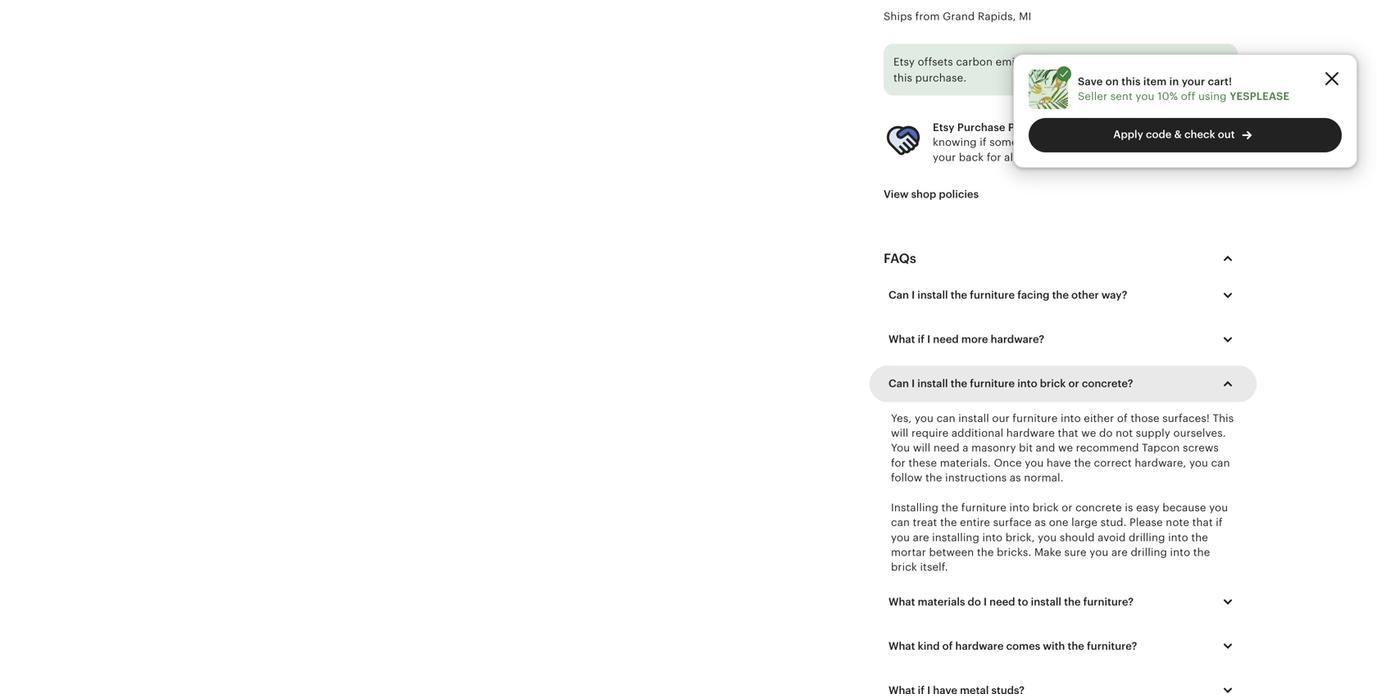 Task type: vqa. For each thing, say whether or not it's contained in the screenshot.
is
yes



Task type: locate. For each thing, give the bounding box(es) containing it.
materials.
[[940, 457, 991, 469]]

can inside dropdown button
[[889, 289, 909, 301]]

can down screws
[[1212, 457, 1230, 469]]

1 vertical spatial if
[[918, 333, 925, 346]]

furniture left facing
[[970, 289, 1015, 301]]

1 what from the top
[[889, 333, 915, 346]]

yes,
[[891, 412, 912, 425]]

this up the sent
[[1122, 75, 1141, 88]]

on up order,
[[1161, 121, 1175, 134]]

etsy left the "offsets"
[[894, 56, 915, 68]]

what if i need more hardware?
[[889, 333, 1045, 346]]

2 vertical spatial what
[[889, 640, 915, 652]]

with right the comes
[[1043, 640, 1065, 652]]

screws
[[1183, 442, 1219, 454]]

your up off
[[1182, 75, 1206, 88]]

0 vertical spatial brick
[[1040, 378, 1066, 390]]

i
[[912, 289, 915, 301], [927, 333, 931, 346], [912, 378, 915, 390], [984, 596, 987, 608]]

you right because
[[1209, 502, 1228, 514]]

your down knowing
[[933, 151, 956, 164]]

if inside dropdown button
[[918, 333, 925, 346]]

this left purchase.
[[894, 72, 913, 84]]

1 vertical spatial are
[[1112, 546, 1128, 559]]

check
[[1185, 128, 1216, 141]]

for down "you"
[[891, 457, 906, 469]]

1 vertical spatial we
[[1059, 442, 1073, 454]]

of up not
[[1117, 412, 1128, 425]]

can i install the furniture facing the other way? button
[[876, 278, 1250, 313]]

etsy up knowing
[[933, 121, 955, 134]]

purchase.
[[916, 72, 967, 84]]

view
[[884, 188, 909, 201]]

can inside dropdown button
[[889, 378, 909, 390]]

with up —
[[1112, 136, 1134, 149]]

should
[[1060, 532, 1095, 544]]

1 vertical spatial that
[[1193, 517, 1213, 529]]

we up have
[[1059, 442, 1073, 454]]

do up the recommend
[[1099, 427, 1113, 439]]

brick down mortar
[[891, 561, 917, 574]]

1 horizontal spatial from
[[1050, 56, 1075, 68]]

0 horizontal spatial are
[[913, 532, 929, 544]]

furniture? inside dropdown button
[[1084, 596, 1134, 608]]

etsy offsets carbon emissions from shipping and packaging on this purchase.
[[894, 56, 1219, 84]]

from right ships
[[916, 10, 940, 23]]

0 vertical spatial that
[[1058, 427, 1079, 439]]

furniture?
[[1084, 596, 1134, 608], [1087, 640, 1138, 652]]

1 vertical spatial drilling
[[1131, 546, 1168, 559]]

0 vertical spatial or
[[1069, 378, 1080, 390]]

3 what from the top
[[889, 640, 915, 652]]

2 vertical spatial brick
[[891, 561, 917, 574]]

brick
[[1040, 378, 1066, 390], [1033, 502, 1059, 514], [891, 561, 917, 574]]

1 vertical spatial from
[[1050, 56, 1075, 68]]

save on this item in your cart! seller sent you 10% off using yesplease
[[1078, 75, 1290, 103]]

need left a
[[934, 442, 960, 454]]

from left shipping
[[1050, 56, 1075, 68]]

materials
[[918, 596, 965, 608]]

once
[[994, 457, 1022, 469]]

because
[[1163, 502, 1207, 514]]

this
[[894, 72, 913, 84], [1122, 75, 1141, 88]]

hardware
[[1007, 427, 1055, 439], [956, 640, 1004, 652]]

0 vertical spatial do
[[1099, 427, 1113, 439]]

can down installing
[[891, 517, 910, 529]]

got
[[1219, 136, 1236, 149]]

will up these
[[913, 442, 931, 454]]

1 horizontal spatial do
[[1099, 427, 1113, 439]]

what left more
[[889, 333, 915, 346]]

1 vertical spatial hardware
[[956, 640, 1004, 652]]

1 horizontal spatial we
[[1082, 427, 1097, 439]]

1 vertical spatial can
[[889, 378, 909, 390]]

0 vertical spatial your
[[1182, 75, 1206, 88]]

0 vertical spatial as
[[1010, 472, 1021, 484]]

1 vertical spatial furniture?
[[1087, 640, 1138, 652]]

this inside etsy offsets carbon emissions from shipping and packaging on this purchase.
[[894, 72, 913, 84]]

what for what kind of hardware comes with the furniture?
[[889, 640, 915, 652]]

2 what from the top
[[889, 596, 915, 608]]

0 horizontal spatial will
[[891, 427, 909, 439]]

what for what if i need more hardware?
[[889, 333, 915, 346]]

0 vertical spatial on
[[1206, 56, 1219, 68]]

can
[[937, 412, 956, 425], [1212, 457, 1230, 469], [891, 517, 910, 529]]

you down avoid
[[1090, 546, 1109, 559]]

1 vertical spatial what
[[889, 596, 915, 608]]

that down because
[[1193, 517, 1213, 529]]

brick up the one
[[1033, 502, 1059, 514]]

of inside yes, you can install our furniture into either of those surfaces! this will require additional hardware that we do not supply ourselves. you will need a masonry bit and we recommend tapcon screws for these materials. once you have the correct hardware, you can follow the instructions as normal.
[[1117, 412, 1128, 425]]

1 horizontal spatial and
[[1126, 56, 1145, 68]]

those
[[1131, 412, 1160, 425]]

of
[[1117, 412, 1128, 425], [943, 640, 953, 652]]

into
[[1018, 378, 1038, 390], [1061, 412, 1081, 425], [1010, 502, 1030, 514], [983, 532, 1003, 544], [1168, 532, 1189, 544], [1170, 546, 1191, 559]]

you inside the save on this item in your cart! seller sent you 10% off using yesplease
[[1136, 90, 1155, 103]]

we
[[1082, 427, 1097, 439], [1059, 442, 1073, 454]]

1 horizontal spatial this
[[1122, 75, 1141, 88]]

are down avoid
[[1112, 546, 1128, 559]]

do right "materials"
[[968, 596, 981, 608]]

1 vertical spatial for
[[891, 457, 906, 469]]

1 vertical spatial on
[[1106, 75, 1119, 88]]

install inside yes, you can install our furniture into either of those surfaces! this will require additional hardware that we do not supply ourselves. you will need a masonry bit and we recommend tapcon screws for these materials. once you have the correct hardware, you can follow the instructions as normal.
[[959, 412, 990, 425]]

do inside yes, you can install our furniture into either of those surfaces! this will require additional hardware that we do not supply ourselves. you will need a masonry bit and we recommend tapcon screws for these materials. once you have the correct hardware, you can follow the instructions as normal.
[[1099, 427, 1113, 439]]

0 horizontal spatial and
[[1036, 442, 1056, 454]]

what
[[889, 333, 915, 346], [889, 596, 915, 608], [889, 640, 915, 652]]

one
[[1049, 517, 1069, 529]]

are
[[913, 532, 929, 544], [1112, 546, 1128, 559]]

1 vertical spatial and
[[1036, 442, 1056, 454]]

what left "materials"
[[889, 596, 915, 608]]

have
[[1047, 457, 1071, 469]]

as down once
[[1010, 472, 1021, 484]]

your inside the save on this item in your cart! seller sent you 10% off using yesplease
[[1182, 75, 1206, 88]]

0 horizontal spatial that
[[1058, 427, 1079, 439]]

install up additional
[[959, 412, 990, 425]]

1 horizontal spatial hardware
[[1007, 427, 1055, 439]]

from
[[916, 10, 940, 23], [1050, 56, 1075, 68]]

1 horizontal spatial of
[[1117, 412, 1128, 425]]

2 vertical spatial can
[[891, 517, 910, 529]]

that inside installing the furniture into brick or concrete is easy because you can treat the entire surface as one large stud. please note that if you are installing into brick, you should avoid drilling into the mortar between the bricks. make sure you are drilling into the brick itself.
[[1193, 517, 1213, 529]]

1 vertical spatial or
[[1062, 502, 1073, 514]]

you down screws
[[1190, 457, 1209, 469]]

0 vertical spatial what
[[889, 333, 915, 346]]

0 vertical spatial can
[[889, 289, 909, 301]]

0 vertical spatial are
[[913, 532, 929, 544]]

you
[[1136, 90, 1155, 103], [915, 412, 934, 425], [1025, 457, 1044, 469], [1190, 457, 1209, 469], [1209, 502, 1228, 514], [891, 532, 910, 544], [1038, 532, 1057, 544], [1090, 546, 1109, 559]]

1 vertical spatial with
[[1043, 640, 1065, 652]]

furniture up bit
[[1013, 412, 1058, 425]]

—
[[1117, 151, 1127, 164]]

on inside etsy offsets carbon emissions from shipping and packaging on this purchase.
[[1206, 56, 1219, 68]]

i left more
[[927, 333, 931, 346]]

is
[[1125, 502, 1134, 514]]

0 horizontal spatial hardware
[[956, 640, 1004, 652]]

what left 'kind'
[[889, 640, 915, 652]]

0 horizontal spatial as
[[1010, 472, 1021, 484]]

can
[[889, 289, 909, 301], [889, 378, 909, 390]]

2 can from the top
[[889, 378, 909, 390]]

i up yes,
[[912, 378, 915, 390]]

furniture up entire at the right bottom of page
[[962, 502, 1007, 514]]

need left to
[[990, 596, 1015, 608]]

1 vertical spatial need
[[934, 442, 960, 454]]

need
[[933, 333, 959, 346], [934, 442, 960, 454], [990, 596, 1015, 608]]

from inside etsy offsets carbon emissions from shipping and packaging on this purchase.
[[1050, 56, 1075, 68]]

are down treat
[[913, 532, 929, 544]]

1 horizontal spatial if
[[980, 136, 987, 149]]

1 horizontal spatial that
[[1193, 517, 1213, 529]]

with
[[1112, 136, 1134, 149], [1043, 640, 1065, 652]]

comes
[[1007, 640, 1041, 652]]

1 vertical spatial can
[[1212, 457, 1230, 469]]

0 vertical spatial furniture?
[[1084, 596, 1134, 608]]

if down purchase
[[980, 136, 987, 149]]

as
[[1010, 472, 1021, 484], [1035, 517, 1046, 529]]

brick down what if i need more hardware? dropdown button
[[1040, 378, 1066, 390]]

on up the cart!
[[1206, 56, 1219, 68]]

etsy
[[894, 56, 915, 68], [933, 121, 955, 134], [1178, 121, 1199, 134]]

mi
[[1019, 10, 1032, 23]]

furniture up the our
[[970, 378, 1015, 390]]

masonry
[[972, 442, 1016, 454]]

10%
[[1158, 90, 1178, 103]]

shipping
[[1078, 56, 1123, 68]]

if
[[980, 136, 987, 149], [918, 333, 925, 346], [1216, 517, 1223, 529]]

on inside the save on this item in your cart! seller sent you 10% off using yesplease
[[1106, 75, 1119, 88]]

if left more
[[918, 333, 925, 346]]

0 vertical spatial can
[[937, 412, 956, 425]]

can up "require"
[[937, 412, 956, 425]]

1 horizontal spatial your
[[1182, 75, 1206, 88]]

0 horizontal spatial for
[[891, 457, 906, 469]]

and right bit
[[1036, 442, 1056, 454]]

0 vertical spatial with
[[1112, 136, 1134, 149]]

1 horizontal spatial for
[[987, 151, 1002, 164]]

we down either
[[1082, 427, 1097, 439]]

2 horizontal spatial if
[[1216, 517, 1223, 529]]

to
[[1018, 596, 1029, 608]]

1 horizontal spatial etsy
[[933, 121, 955, 134]]

you down item
[[1136, 90, 1155, 103]]

mortar
[[891, 546, 926, 559]]

can inside installing the furniture into brick or concrete is easy because you can treat the entire surface as one large stud. please note that if you are installing into brick, you should avoid drilling into the mortar between the bricks. make sure you are drilling into the brick itself.
[[891, 517, 910, 529]]

1 horizontal spatial with
[[1112, 136, 1134, 149]]

0 horizontal spatial your
[[933, 151, 956, 164]]

you down bit
[[1025, 457, 1044, 469]]

if right "note"
[[1216, 517, 1223, 529]]

furniture inside installing the furniture into brick or concrete is easy because you can treat the entire surface as one large stud. please note that if you are installing into brick, you should avoid drilling into the mortar between the bricks. make sure you are drilling into the brick itself.
[[962, 502, 1007, 514]]

hardware left the comes
[[956, 640, 1004, 652]]

0 horizontal spatial etsy
[[894, 56, 915, 68]]

do inside dropdown button
[[968, 596, 981, 608]]

the
[[951, 289, 968, 301], [1052, 289, 1069, 301], [951, 378, 968, 390], [1074, 457, 1091, 469], [926, 472, 943, 484], [942, 502, 959, 514], [940, 517, 957, 529], [1192, 532, 1209, 544], [977, 546, 994, 559], [1194, 546, 1211, 559], [1064, 596, 1081, 608], [1068, 640, 1085, 652]]

concrete?
[[1082, 378, 1134, 390]]

0 horizontal spatial from
[[916, 10, 940, 23]]

0 vertical spatial and
[[1126, 56, 1145, 68]]

2 vertical spatial on
[[1161, 121, 1175, 134]]

0 vertical spatial for
[[987, 151, 1002, 164]]

policies
[[939, 188, 979, 201]]

0 horizontal spatial of
[[943, 640, 953, 652]]

what kind of hardware comes with the furniture?
[[889, 640, 1138, 652]]

large
[[1072, 517, 1098, 529]]

0 horizontal spatial with
[[1043, 640, 1065, 652]]

as left the one
[[1035, 517, 1046, 529]]

on inside shop confidently on etsy knowing if something goes wrong with an order, we've got your back for all eligible purchases —
[[1161, 121, 1175, 134]]

for
[[987, 151, 1002, 164], [891, 457, 906, 469]]

on
[[1206, 56, 1219, 68], [1106, 75, 1119, 88], [1161, 121, 1175, 134]]

confidently
[[1099, 121, 1158, 134]]

0 vertical spatial if
[[980, 136, 987, 149]]

and inside yes, you can install our furniture into either of those surfaces! this will require additional hardware that we do not supply ourselves. you will need a masonry bit and we recommend tapcon screws for these materials. once you have the correct hardware, you can follow the instructions as normal.
[[1036, 442, 1056, 454]]

knowing
[[933, 136, 977, 149]]

kind
[[918, 640, 940, 652]]

for left all
[[987, 151, 1002, 164]]

can down faqs
[[889, 289, 909, 301]]

and inside etsy offsets carbon emissions from shipping and packaging on this purchase.
[[1126, 56, 1145, 68]]

hardware up bit
[[1007, 427, 1055, 439]]

0 horizontal spatial on
[[1106, 75, 1119, 88]]

view shop policies
[[884, 188, 979, 201]]

1 vertical spatial your
[[933, 151, 956, 164]]

of right 'kind'
[[943, 640, 953, 652]]

or
[[1069, 378, 1080, 390], [1062, 502, 1073, 514]]

if inside shop confidently on etsy knowing if something goes wrong with an order, we've got your back for all eligible purchases —
[[980, 136, 987, 149]]

will up "you"
[[891, 427, 909, 439]]

1 can from the top
[[889, 289, 909, 301]]

2 horizontal spatial etsy
[[1178, 121, 1199, 134]]

or up the one
[[1062, 502, 1073, 514]]

2 horizontal spatial on
[[1206, 56, 1219, 68]]

faqs button
[[869, 239, 1253, 278]]

or left concrete?
[[1069, 378, 1080, 390]]

and up item
[[1126, 56, 1145, 68]]

what inside dropdown button
[[889, 640, 915, 652]]

can up yes,
[[889, 378, 909, 390]]

install up "require"
[[918, 378, 948, 390]]

that up have
[[1058, 427, 1079, 439]]

what kind of hardware comes with the furniture? button
[[876, 629, 1250, 664]]

if inside installing the furniture into brick or concrete is easy because you can treat the entire surface as one large stud. please note that if you are installing into brick, you should avoid drilling into the mortar between the bricks. make sure you are drilling into the brick itself.
[[1216, 517, 1223, 529]]

0 horizontal spatial do
[[968, 596, 981, 608]]

1 horizontal spatial as
[[1035, 517, 1046, 529]]

2 horizontal spatial can
[[1212, 457, 1230, 469]]

0 vertical spatial hardware
[[1007, 427, 1055, 439]]

you up make
[[1038, 532, 1057, 544]]

0 horizontal spatial this
[[894, 72, 913, 84]]

1 vertical spatial will
[[913, 442, 931, 454]]

need left more
[[933, 333, 959, 346]]

packaging
[[1148, 56, 1203, 68]]

drilling
[[1129, 532, 1166, 544], [1131, 546, 1168, 559]]

more
[[962, 333, 988, 346]]

do
[[1099, 427, 1113, 439], [968, 596, 981, 608]]

0 vertical spatial of
[[1117, 412, 1128, 425]]

0 horizontal spatial can
[[891, 517, 910, 529]]

etsy inside etsy offsets carbon emissions from shipping and packaging on this purchase.
[[894, 56, 915, 68]]

etsy up 'we've' at right top
[[1178, 121, 1199, 134]]

2 vertical spatial if
[[1216, 517, 1223, 529]]

1 vertical spatial do
[[968, 596, 981, 608]]

on up the sent
[[1106, 75, 1119, 88]]

off
[[1181, 90, 1196, 103]]

0 horizontal spatial if
[[918, 333, 925, 346]]

as inside installing the furniture into brick or concrete is easy because you can treat the entire surface as one large stud. please note that if you are installing into brick, you should avoid drilling into the mortar between the bricks. make sure you are drilling into the brick itself.
[[1035, 517, 1046, 529]]

furniture? down sure
[[1084, 596, 1134, 608]]

1 vertical spatial of
[[943, 640, 953, 652]]

1 horizontal spatial on
[[1161, 121, 1175, 134]]

furniture? down what materials do i need to install the furniture? dropdown button
[[1087, 640, 1138, 652]]

1 vertical spatial as
[[1035, 517, 1046, 529]]

emissions
[[996, 56, 1047, 68]]

apply code & check out
[[1114, 128, 1235, 141]]



Task type: describe. For each thing, give the bounding box(es) containing it.
follow
[[891, 472, 923, 484]]

purchases
[[1060, 151, 1114, 164]]

carbon
[[956, 56, 993, 68]]

you up "require"
[[915, 412, 934, 425]]

an
[[1137, 136, 1150, 149]]

installing the furniture into brick or concrete is easy because you can treat the entire surface as one large stud. please note that if you are installing into brick, you should avoid drilling into the mortar between the bricks. make sure you are drilling into the brick itself.
[[891, 502, 1228, 574]]

either
[[1084, 412, 1115, 425]]

your inside shop confidently on etsy knowing if something goes wrong with an order, we've got your back for all eligible purchases —
[[933, 151, 956, 164]]

concrete
[[1076, 502, 1122, 514]]

entire
[[960, 517, 990, 529]]

please
[[1130, 517, 1163, 529]]

ships from grand rapids, mi
[[884, 10, 1032, 23]]

or inside dropdown button
[[1069, 378, 1080, 390]]

normal.
[[1024, 472, 1064, 484]]

supply
[[1136, 427, 1171, 439]]

bricks.
[[997, 546, 1032, 559]]

back
[[959, 151, 984, 164]]

require
[[912, 427, 949, 439]]

hardware inside yes, you can install our furniture into either of those surfaces! this will require additional hardware that we do not supply ourselves. you will need a masonry bit and we recommend tapcon screws for these materials. once you have the correct hardware, you can follow the instructions as normal.
[[1007, 427, 1055, 439]]

tapcon
[[1142, 442, 1180, 454]]

ships
[[884, 10, 913, 23]]

treat
[[913, 517, 938, 529]]

order,
[[1153, 136, 1184, 149]]

can for can i install the furniture into brick or concrete?
[[889, 378, 909, 390]]

can i install the furniture into brick or concrete? button
[[876, 367, 1250, 401]]

shop confidently on etsy knowing if something goes wrong with an order, we've got your back for all eligible purchases —
[[933, 121, 1236, 164]]

2 vertical spatial need
[[990, 596, 1015, 608]]

furniture inside yes, you can install our furniture into either of those surfaces! this will require additional hardware that we do not supply ourselves. you will need a masonry bit and we recommend tapcon screws for these materials. once you have the correct hardware, you can follow the instructions as normal.
[[1013, 412, 1058, 425]]

faqs
[[884, 251, 917, 266]]

yes, you can install our furniture into either of those surfaces! this will require additional hardware that we do not supply ourselves. you will need a masonry bit and we recommend tapcon screws for these materials. once you have the correct hardware, you can follow the instructions as normal.
[[891, 412, 1234, 484]]

code
[[1146, 128, 1172, 141]]

furniture inside dropdown button
[[970, 378, 1015, 390]]

with inside dropdown button
[[1043, 640, 1065, 652]]

we've
[[1187, 136, 1216, 149]]

something
[[990, 136, 1045, 149]]

can i install the furniture into brick or concrete?
[[889, 378, 1134, 390]]

etsy for etsy purchase protection:
[[933, 121, 955, 134]]

surfaces!
[[1163, 412, 1210, 425]]

surface
[[993, 517, 1032, 529]]

shop
[[1069, 121, 1096, 134]]

item
[[1144, 75, 1167, 88]]

for inside yes, you can install our furniture into either of those surfaces! this will require additional hardware that we do not supply ourselves. you will need a masonry bit and we recommend tapcon screws for these materials. once you have the correct hardware, you can follow the instructions as normal.
[[891, 457, 906, 469]]

hardware?
[[991, 333, 1045, 346]]

brick inside dropdown button
[[1040, 378, 1066, 390]]

you
[[891, 442, 910, 454]]

install inside dropdown button
[[918, 378, 948, 390]]

0 vertical spatial drilling
[[1129, 532, 1166, 544]]

cart!
[[1208, 75, 1232, 88]]

make
[[1035, 546, 1062, 559]]

into inside dropdown button
[[1018, 378, 1038, 390]]

can for can i install the furniture facing the other way?
[[889, 289, 909, 301]]

installing
[[932, 532, 980, 544]]

install up what if i need more hardware?
[[918, 289, 948, 301]]

itself.
[[920, 561, 948, 574]]

furniture? inside dropdown button
[[1087, 640, 1138, 652]]

this
[[1213, 412, 1234, 425]]

can i install the furniture facing the other way?
[[889, 289, 1128, 301]]

etsy for etsy offsets carbon emissions from shipping and packaging on this purchase.
[[894, 56, 915, 68]]

sure
[[1065, 546, 1087, 559]]

out
[[1218, 128, 1235, 141]]

1 horizontal spatial can
[[937, 412, 956, 425]]

1 horizontal spatial are
[[1112, 546, 1128, 559]]

furniture inside dropdown button
[[970, 289, 1015, 301]]

what if i need more hardware? button
[[876, 322, 1250, 357]]

what for what materials do i need to install the furniture?
[[889, 596, 915, 608]]

need inside yes, you can install our furniture into either of those surfaces! this will require additional hardware that we do not supply ourselves. you will need a masonry bit and we recommend tapcon screws for these materials. once you have the correct hardware, you can follow the instructions as normal.
[[934, 442, 960, 454]]

1 horizontal spatial will
[[913, 442, 931, 454]]

0 vertical spatial we
[[1082, 427, 1097, 439]]

a
[[963, 442, 969, 454]]

brick,
[[1006, 532, 1035, 544]]

these
[[909, 457, 937, 469]]

0 vertical spatial will
[[891, 427, 909, 439]]

instructions
[[945, 472, 1007, 484]]

additional
[[952, 427, 1004, 439]]

avoid
[[1098, 532, 1126, 544]]

protection:
[[1008, 121, 1066, 134]]

easy
[[1136, 502, 1160, 514]]

recommend
[[1076, 442, 1139, 454]]

&
[[1175, 128, 1182, 141]]

i inside dropdown button
[[912, 378, 915, 390]]

bit
[[1019, 442, 1033, 454]]

etsy inside shop confidently on etsy knowing if something goes wrong with an order, we've got your back for all eligible purchases —
[[1178, 121, 1199, 134]]

purchase
[[958, 121, 1006, 134]]

installing
[[891, 502, 939, 514]]

as inside yes, you can install our furniture into either of those surfaces! this will require additional hardware that we do not supply ourselves. you will need a masonry bit and we recommend tapcon screws for these materials. once you have the correct hardware, you can follow the instructions as normal.
[[1010, 472, 1021, 484]]

save
[[1078, 75, 1103, 88]]

you up mortar
[[891, 532, 910, 544]]

correct
[[1094, 457, 1132, 469]]

into inside yes, you can install our furniture into either of those surfaces! this will require additional hardware that we do not supply ourselves. you will need a masonry bit and we recommend tapcon screws for these materials. once you have the correct hardware, you can follow the instructions as normal.
[[1061, 412, 1081, 425]]

hardware,
[[1135, 457, 1187, 469]]

our
[[992, 412, 1010, 425]]

apply
[[1114, 128, 1144, 141]]

hardware inside dropdown button
[[956, 640, 1004, 652]]

i left to
[[984, 596, 987, 608]]

seller
[[1078, 90, 1108, 103]]

this inside the save on this item in your cart! seller sent you 10% off using yesplease
[[1122, 75, 1141, 88]]

eligible
[[1019, 151, 1058, 164]]

rapids,
[[978, 10, 1016, 23]]

0 vertical spatial need
[[933, 333, 959, 346]]

with inside shop confidently on etsy knowing if something goes wrong with an order, we've got your back for all eligible purchases —
[[1112, 136, 1134, 149]]

view shop policies button
[[872, 180, 991, 209]]

all
[[1005, 151, 1016, 164]]

0 horizontal spatial we
[[1059, 442, 1073, 454]]

1 vertical spatial brick
[[1033, 502, 1059, 514]]

grand
[[943, 10, 975, 23]]

facing
[[1018, 289, 1050, 301]]

using
[[1199, 90, 1227, 103]]

yesplease
[[1230, 90, 1290, 103]]

wrong
[[1076, 136, 1109, 149]]

ourselves.
[[1174, 427, 1226, 439]]

install right to
[[1031, 596, 1062, 608]]

for inside shop confidently on etsy knowing if something goes wrong with an order, we've got your back for all eligible purchases —
[[987, 151, 1002, 164]]

or inside installing the furniture into brick or concrete is easy because you can treat the entire surface as one large stud. please note that if you are installing into brick, you should avoid drilling into the mortar between the bricks. make sure you are drilling into the brick itself.
[[1062, 502, 1073, 514]]

0 vertical spatial from
[[916, 10, 940, 23]]

way?
[[1102, 289, 1128, 301]]

etsy purchase protection:
[[933, 121, 1066, 134]]

of inside dropdown button
[[943, 640, 953, 652]]

i down faqs
[[912, 289, 915, 301]]

that inside yes, you can install our furniture into either of those surfaces! this will require additional hardware that we do not supply ourselves. you will need a masonry bit and we recommend tapcon screws for these materials. once you have the correct hardware, you can follow the instructions as normal.
[[1058, 427, 1079, 439]]



